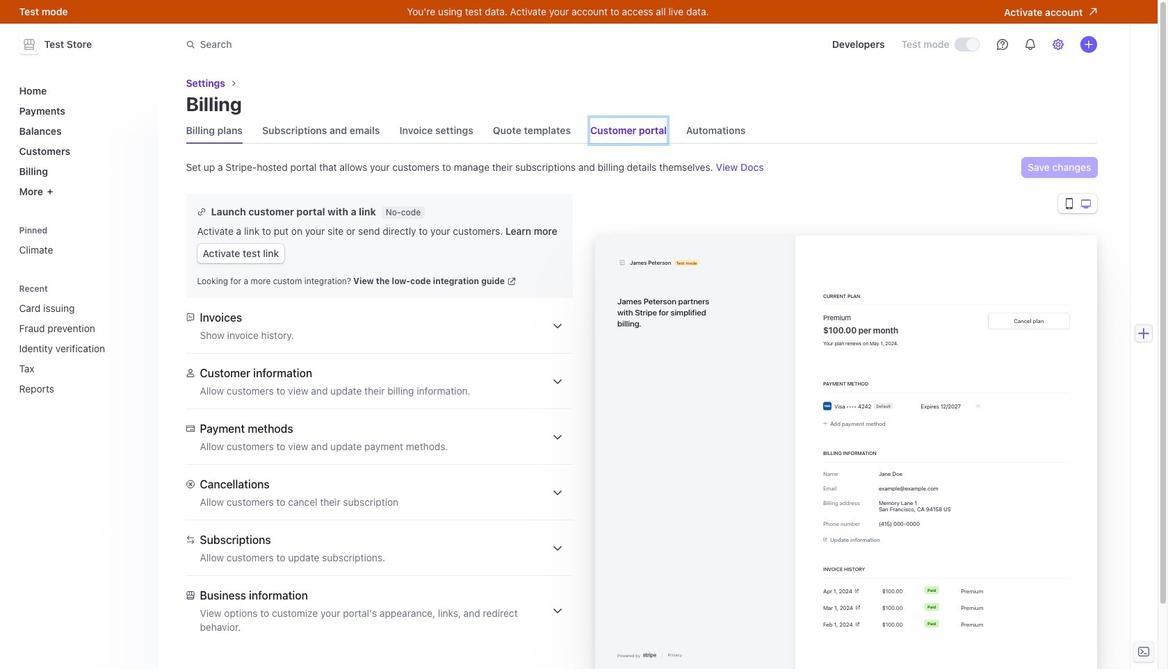 Task type: describe. For each thing, give the bounding box(es) containing it.
core navigation links element
[[14, 79, 150, 203]]

help image
[[997, 39, 1008, 50]]

stripe image
[[643, 653, 656, 659]]

edit pins image
[[136, 226, 144, 235]]

clear history image
[[136, 285, 144, 293]]

2 recent element from the top
[[14, 297, 150, 401]]

Search text field
[[178, 32, 570, 57]]



Task type: vqa. For each thing, say whether or not it's contained in the screenshot.
RECENT Element
yes



Task type: locate. For each thing, give the bounding box(es) containing it.
pinned element
[[14, 221, 150, 262]]

recent element
[[14, 279, 150, 401], [14, 297, 150, 401]]

Test mode checkbox
[[955, 38, 979, 51]]

None search field
[[178, 32, 570, 57]]

notifications image
[[1025, 39, 1036, 50]]

settings image
[[1053, 39, 1064, 50]]

tab list
[[186, 118, 1097, 144]]

1 recent element from the top
[[14, 279, 150, 401]]



